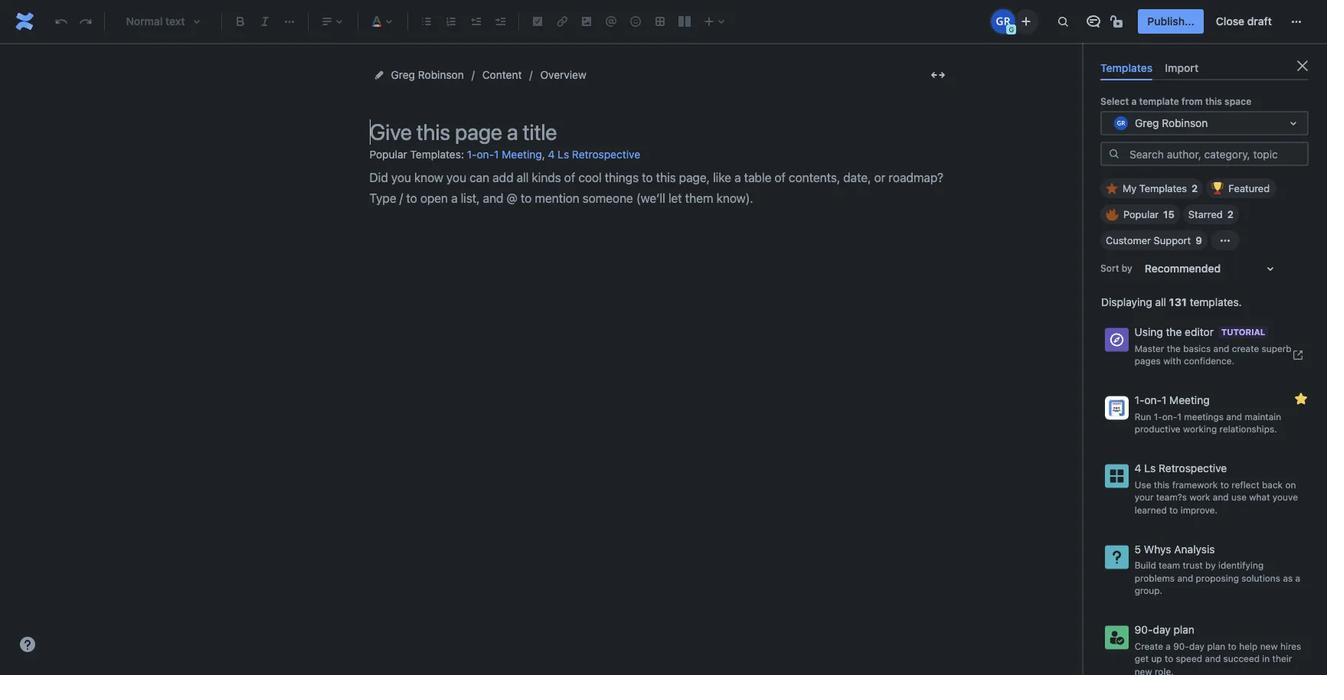 Task type: locate. For each thing, give the bounding box(es) containing it.
help
[[1240, 641, 1258, 652]]

1 horizontal spatial popular
[[1124, 208, 1159, 221]]

2 horizontal spatial a
[[1296, 573, 1301, 584]]

select a template from this space
[[1101, 96, 1252, 107]]

tab list containing templates
[[1095, 55, 1315, 81]]

bold ⌘b image
[[231, 12, 250, 31]]

and up confidence.
[[1214, 343, 1230, 354]]

new down "get"
[[1135, 666, 1153, 676]]

4 inside popular templates: 1-on-1 meeting , 4 ls retrospective
[[548, 148, 555, 161]]

day up create
[[1153, 624, 1171, 637]]

publish... button
[[1139, 9, 1204, 34]]

0 vertical spatial on-
[[477, 148, 494, 161]]

1 horizontal spatial 1-
[[1135, 394, 1145, 407]]

0 vertical spatial ls
[[558, 148, 569, 161]]

a inside 5 whys analysis build team trust by identifying problems and proposing solutions as a group.
[[1296, 573, 1301, 584]]

0 horizontal spatial new
[[1135, 666, 1153, 676]]

0 horizontal spatial meeting
[[502, 148, 542, 161]]

plan
[[1174, 624, 1195, 637], [1208, 641, 1226, 652]]

0 horizontal spatial 90-
[[1135, 624, 1153, 637]]

identifying
[[1219, 560, 1264, 572]]

robinson down numbered list ⌘⇧7 icon
[[418, 68, 464, 81]]

1 horizontal spatial 4
[[1135, 462, 1142, 475]]

customer support 9
[[1106, 235, 1203, 247]]

add image, video, or file image
[[578, 12, 596, 31]]

1 vertical spatial 90-
[[1174, 641, 1190, 652]]

featured
[[1229, 182, 1270, 195]]

and inside master the basics and create superb pages with confidence.
[[1214, 343, 1230, 354]]

1 vertical spatial popular
[[1124, 208, 1159, 221]]

0 vertical spatial greg
[[391, 68, 415, 81]]

1 vertical spatial by
[[1206, 560, 1216, 572]]

1 inside popular templates: 1-on-1 meeting , 4 ls retrospective
[[494, 148, 499, 161]]

1 horizontal spatial day
[[1190, 641, 1205, 652]]

1- up run on the right
[[1135, 394, 1145, 407]]

0 vertical spatial meeting
[[502, 148, 542, 161]]

90-
[[1135, 624, 1153, 637], [1174, 641, 1190, 652]]

popular left templates:
[[370, 148, 407, 161]]

1 left the "meetings"
[[1178, 411, 1182, 423]]

popular templates: 1-on-1 meeting , 4 ls retrospective
[[370, 148, 640, 161]]

0 horizontal spatial plan
[[1174, 624, 1195, 637]]

1- right templates:
[[467, 148, 477, 161]]

0 horizontal spatial 1-
[[467, 148, 477, 161]]

pages
[[1135, 356, 1161, 367]]

and left the use
[[1213, 492, 1229, 503]]

0 horizontal spatial day
[[1153, 624, 1171, 637]]

this up team?s
[[1154, 479, 1170, 491]]

1 vertical spatial 1-
[[1135, 394, 1145, 407]]

0 vertical spatial 1-
[[467, 148, 477, 161]]

on-
[[477, 148, 494, 161], [1145, 394, 1162, 407], [1163, 411, 1178, 423]]

0 vertical spatial new
[[1261, 641, 1278, 652]]

0 vertical spatial retrospective
[[572, 148, 640, 161]]

greg robinson down select a template from this space
[[1135, 116, 1208, 129]]

1 vertical spatial 4
[[1135, 462, 1142, 475]]

ls up use
[[1145, 462, 1156, 475]]

meeting up the "meetings"
[[1170, 394, 1210, 407]]

by right sort
[[1122, 263, 1133, 274]]

0 horizontal spatial 1
[[494, 148, 499, 161]]

youve
[[1273, 492, 1298, 503]]

a inside 90-day plan create a 90-day plan to help new hires get up to speed and succeed in their new role.
[[1166, 641, 1171, 652]]

retrospective inside 4 ls retrospective use this framework to reflect back on your team?s work and use what youve learned to improve.
[[1159, 462, 1227, 475]]

work
[[1190, 492, 1211, 503]]

0 horizontal spatial retrospective
[[572, 148, 640, 161]]

invite to edit image
[[1018, 12, 1036, 30]]

indent tab image
[[491, 12, 509, 31]]

templates up select
[[1101, 61, 1153, 74]]

0 horizontal spatial by
[[1122, 263, 1133, 274]]

a right select
[[1132, 96, 1137, 107]]

more image
[[1288, 12, 1306, 31]]

1 horizontal spatial a
[[1166, 641, 1171, 652]]

2 vertical spatial 1
[[1178, 411, 1182, 423]]

retrospective down give this page a title text box
[[572, 148, 640, 161]]

and up relationships.
[[1227, 411, 1243, 423]]

sort by
[[1101, 263, 1133, 274]]

greg
[[391, 68, 415, 81], [1135, 116, 1159, 129]]

1-
[[467, 148, 477, 161], [1135, 394, 1145, 407], [1154, 411, 1163, 423]]

1 vertical spatial greg
[[1135, 116, 1159, 129]]

on- up run on the right
[[1145, 394, 1162, 407]]

retrospective up framework
[[1159, 462, 1227, 475]]

0 horizontal spatial ls
[[558, 148, 569, 161]]

the up with
[[1167, 343, 1181, 354]]

meetings
[[1184, 411, 1224, 423]]

0 vertical spatial robinson
[[418, 68, 464, 81]]

to
[[1221, 479, 1229, 491], [1170, 505, 1178, 516], [1228, 641, 1237, 652], [1165, 654, 1174, 665]]

overview
[[540, 68, 587, 81]]

1 horizontal spatial 1
[[1162, 394, 1167, 407]]

0 horizontal spatial popular
[[370, 148, 407, 161]]

ls right ,
[[558, 148, 569, 161]]

0 vertical spatial templates
[[1101, 61, 1153, 74]]

robinson down the from
[[1162, 116, 1208, 129]]

0 horizontal spatial 2
[[1192, 182, 1198, 195]]

0 horizontal spatial greg robinson
[[391, 68, 464, 81]]

run
[[1135, 411, 1152, 423]]

to up succeed
[[1228, 641, 1237, 652]]

templates.
[[1190, 296, 1242, 309]]

1 horizontal spatial by
[[1206, 560, 1216, 572]]

2 vertical spatial a
[[1166, 641, 1171, 652]]

1 horizontal spatial retrospective
[[1159, 462, 1227, 475]]

the inside master the basics and create superb pages with confidence.
[[1167, 343, 1181, 354]]

this inside 4 ls retrospective use this framework to reflect back on your team?s work and use what youve learned to improve.
[[1154, 479, 1170, 491]]

0 horizontal spatial this
[[1154, 479, 1170, 491]]

4 right ,
[[548, 148, 555, 161]]

2
[[1192, 182, 1198, 195], [1228, 208, 1234, 221]]

role.
[[1155, 666, 1174, 676]]

build
[[1135, 560, 1156, 572]]

customer
[[1106, 235, 1151, 247]]

create
[[1135, 641, 1164, 652]]

succeed
[[1224, 654, 1260, 665]]

bullet list ⌘⇧8 image
[[417, 12, 436, 31]]

redo ⌘⇧z image
[[77, 12, 95, 31]]

1 horizontal spatial ls
[[1145, 462, 1156, 475]]

2 up starred
[[1192, 182, 1198, 195]]

on- right templates:
[[477, 148, 494, 161]]

greg robinson right move this page icon
[[391, 68, 464, 81]]

0 vertical spatial the
[[1166, 326, 1182, 339]]

1- inside popular templates: 1-on-1 meeting , 4 ls retrospective
[[467, 148, 477, 161]]

1 vertical spatial the
[[1167, 343, 1181, 354]]

master
[[1135, 343, 1165, 354]]

editor
[[1185, 326, 1214, 339]]

1 vertical spatial on-
[[1145, 394, 1162, 407]]

0 vertical spatial plan
[[1174, 624, 1195, 637]]

get
[[1135, 654, 1149, 665]]

1 horizontal spatial meeting
[[1170, 394, 1210, 407]]

day
[[1153, 624, 1171, 637], [1190, 641, 1205, 652]]

5
[[1135, 543, 1141, 556]]

Give this page a title text field
[[370, 119, 952, 145]]

0 horizontal spatial robinson
[[418, 68, 464, 81]]

4
[[548, 148, 555, 161], [1135, 462, 1142, 475]]

improve.
[[1181, 505, 1218, 516]]

1 horizontal spatial new
[[1261, 641, 1278, 652]]

a right create
[[1166, 641, 1171, 652]]

1 vertical spatial 2
[[1228, 208, 1234, 221]]

link image
[[553, 12, 571, 31]]

0 vertical spatial 1
[[494, 148, 499, 161]]

day up speed
[[1190, 641, 1205, 652]]

None text field
[[1112, 116, 1115, 131]]

star 90-day plan image
[[1292, 620, 1311, 638]]

4 inside 4 ls retrospective use this framework to reflect back on your team?s work and use what youve learned to improve.
[[1135, 462, 1142, 475]]

2 vertical spatial 1-
[[1154, 411, 1163, 423]]

1 left ,
[[494, 148, 499, 161]]

displaying
[[1102, 296, 1153, 309]]

1 vertical spatial greg robinson
[[1135, 116, 1208, 129]]

tab list
[[1095, 55, 1315, 81]]

and inside 4 ls retrospective use this framework to reflect back on your team?s work and use what youve learned to improve.
[[1213, 492, 1229, 503]]

popular inside popular templates: 1-on-1 meeting , 4 ls retrospective
[[370, 148, 407, 161]]

retrospective
[[572, 148, 640, 161], [1159, 462, 1227, 475]]

0 vertical spatial 2
[[1192, 182, 1198, 195]]

master the basics and create superb pages with confidence.
[[1135, 343, 1292, 367]]

0 vertical spatial a
[[1132, 96, 1137, 107]]

plan up speed
[[1174, 624, 1195, 637]]

by up proposing
[[1206, 560, 1216, 572]]

close draft
[[1216, 15, 1272, 28]]

on- up productive
[[1163, 411, 1178, 423]]

the for master
[[1167, 343, 1181, 354]]

0 vertical spatial greg robinson
[[391, 68, 464, 81]]

to down team?s
[[1170, 505, 1178, 516]]

2 right starred
[[1228, 208, 1234, 221]]

ls inside popular templates: 1-on-1 meeting , 4 ls retrospective
[[558, 148, 569, 161]]

2 horizontal spatial 1-
[[1154, 411, 1163, 423]]

0 vertical spatial 90-
[[1135, 624, 1153, 637]]

1 vertical spatial robinson
[[1162, 116, 1208, 129]]

numbered list ⌘⇧7 image
[[442, 12, 460, 31]]

1 vertical spatial retrospective
[[1159, 462, 1227, 475]]

new up in
[[1261, 641, 1278, 652]]

confluence image
[[12, 9, 37, 34]]

confluence image
[[12, 9, 37, 34]]

meeting inside 1-on-1 meeting run 1-on-1 meetings and maintain productive working relationships.
[[1170, 394, 1210, 407]]

0 vertical spatial 4
[[548, 148, 555, 161]]

1 up productive
[[1162, 394, 1167, 407]]

templates up 15
[[1140, 182, 1187, 195]]

popular for popular
[[1124, 208, 1159, 221]]

greg down template
[[1135, 116, 1159, 129]]

90- up speed
[[1174, 641, 1190, 652]]

from
[[1182, 96, 1203, 107]]

content link
[[482, 66, 522, 84]]

make page full-width image
[[929, 66, 947, 84]]

the
[[1166, 326, 1182, 339], [1167, 343, 1181, 354]]

meeting left 4 ls retrospective button
[[502, 148, 542, 161]]

1 vertical spatial this
[[1154, 479, 1170, 491]]

0 horizontal spatial 4
[[548, 148, 555, 161]]

mention image
[[602, 12, 620, 31]]

this right the from
[[1206, 96, 1222, 107]]

1- up productive
[[1154, 411, 1163, 423]]

plan up succeed
[[1208, 641, 1226, 652]]

greg robinson
[[391, 68, 464, 81], [1135, 116, 1208, 129]]

to right up
[[1165, 654, 1174, 665]]

1-on-1 meeting button
[[467, 142, 542, 168]]

9
[[1196, 235, 1203, 247]]

a
[[1132, 96, 1137, 107], [1296, 573, 1301, 584], [1166, 641, 1171, 652]]

greg right move this page icon
[[391, 68, 415, 81]]

4 up use
[[1135, 462, 1142, 475]]

2 horizontal spatial 1
[[1178, 411, 1182, 423]]

0 vertical spatial this
[[1206, 96, 1222, 107]]

popular for popular templates: 1-on-1 meeting , 4 ls retrospective
[[370, 148, 407, 161]]

close templates and import image
[[1294, 57, 1312, 75]]

speed
[[1176, 654, 1203, 665]]

close
[[1216, 15, 1245, 28]]

1 vertical spatial ls
[[1145, 462, 1156, 475]]

popular left 15
[[1124, 208, 1159, 221]]

more categories image
[[1216, 231, 1235, 250]]

0 vertical spatial popular
[[370, 148, 407, 161]]

new
[[1261, 641, 1278, 652], [1135, 666, 1153, 676]]

a right as
[[1296, 573, 1301, 584]]

robinson
[[418, 68, 464, 81], [1162, 116, 1208, 129]]

1 vertical spatial meeting
[[1170, 394, 1210, 407]]

1 horizontal spatial plan
[[1208, 641, 1226, 652]]

the right using
[[1166, 326, 1182, 339]]

templates
[[1101, 61, 1153, 74], [1140, 182, 1187, 195]]

to left reflect
[[1221, 479, 1229, 491]]

greg inside greg robinson link
[[391, 68, 415, 81]]

find and replace image
[[1054, 12, 1073, 31]]

1 vertical spatial 1
[[1162, 394, 1167, 407]]

1 vertical spatial a
[[1296, 573, 1301, 584]]

1 horizontal spatial robinson
[[1162, 116, 1208, 129]]

1 horizontal spatial this
[[1206, 96, 1222, 107]]

move this page image
[[373, 69, 385, 81]]

and right speed
[[1205, 654, 1221, 665]]

meeting inside popular templates: 1-on-1 meeting , 4 ls retrospective
[[502, 148, 542, 161]]

undo ⌘z image
[[52, 12, 70, 31]]

popular
[[370, 148, 407, 161], [1124, 208, 1159, 221]]

and down trust
[[1178, 573, 1194, 584]]

90- up create
[[1135, 624, 1153, 637]]

tutorial
[[1222, 327, 1266, 337]]

1 horizontal spatial greg robinson
[[1135, 116, 1208, 129]]

0 horizontal spatial greg
[[391, 68, 415, 81]]

1
[[494, 148, 499, 161], [1162, 394, 1167, 407], [1178, 411, 1182, 423]]

by
[[1122, 263, 1133, 274], [1206, 560, 1216, 572]]

recommended button
[[1136, 257, 1289, 281]]

your
[[1135, 492, 1154, 503]]

starred
[[1189, 208, 1223, 221]]



Task type: vqa. For each thing, say whether or not it's contained in the screenshot.
draft
yes



Task type: describe. For each thing, give the bounding box(es) containing it.
reflect
[[1232, 479, 1260, 491]]

1 horizontal spatial greg
[[1135, 116, 1159, 129]]

1 horizontal spatial 2
[[1228, 208, 1234, 221]]

greg robinson image
[[992, 9, 1016, 34]]

back
[[1262, 479, 1283, 491]]

proposing
[[1196, 573, 1239, 584]]

their
[[1273, 654, 1292, 665]]

template
[[1139, 96, 1179, 107]]

superb
[[1262, 343, 1292, 354]]

by inside 5 whys analysis build team trust by identifying problems and proposing solutions as a group.
[[1206, 560, 1216, 572]]

italic ⌘i image
[[256, 12, 274, 31]]

my
[[1123, 182, 1137, 195]]

basics
[[1184, 343, 1211, 354]]

analysis
[[1175, 543, 1215, 556]]

on- inside popular templates: 1-on-1 meeting , 4 ls retrospective
[[477, 148, 494, 161]]

problems
[[1135, 573, 1175, 584]]

unstar 1-on-1 meeting image
[[1292, 390, 1311, 408]]

90-day plan create a 90-day plan to help new hires get up to speed and succeed in their new role.
[[1135, 624, 1302, 676]]

15
[[1164, 208, 1175, 221]]

team?s
[[1156, 492, 1187, 503]]

comment icon image
[[1085, 12, 1103, 31]]

and inside 1-on-1 meeting run 1-on-1 meetings and maintain productive working relationships.
[[1227, 411, 1243, 423]]

emoji image
[[627, 12, 645, 31]]

use
[[1232, 492, 1247, 503]]

relationships.
[[1220, 424, 1278, 435]]

in
[[1263, 654, 1270, 665]]

Main content area, start typing to enter text. text field
[[370, 168, 952, 210]]

more formatting image
[[280, 12, 299, 31]]

4 ls retrospective button
[[548, 142, 640, 168]]

1 horizontal spatial 90-
[[1174, 641, 1190, 652]]

sort
[[1101, 263, 1120, 274]]

on
[[1286, 479, 1296, 491]]

solutions
[[1242, 573, 1281, 584]]

0 horizontal spatial a
[[1132, 96, 1137, 107]]

close draft button
[[1207, 9, 1282, 34]]

ls inside 4 ls retrospective use this framework to reflect back on your team?s work and use what youve learned to improve.
[[1145, 462, 1156, 475]]

layouts image
[[676, 12, 694, 31]]

this for template
[[1206, 96, 1222, 107]]

my templates
[[1123, 182, 1187, 195]]

productive
[[1135, 424, 1181, 435]]

greg robinson link
[[391, 66, 464, 84]]

hires
[[1281, 641, 1302, 652]]

1 vertical spatial new
[[1135, 666, 1153, 676]]

using
[[1135, 326, 1163, 339]]

this for retrospective
[[1154, 479, 1170, 491]]

displaying all 131 templates.
[[1102, 296, 1242, 309]]

1 vertical spatial plan
[[1208, 641, 1226, 652]]

retrospective inside popular templates: 1-on-1 meeting , 4 ls retrospective
[[572, 148, 640, 161]]

maintain
[[1245, 411, 1282, 423]]

and inside 90-day plan create a 90-day plan to help new hires get up to speed and succeed in their new role.
[[1205, 654, 1221, 665]]

4 ls retrospective use this framework to reflect back on your team?s work and use what youve learned to improve.
[[1135, 462, 1298, 516]]

overview link
[[540, 66, 587, 84]]

outdent ⇧tab image
[[466, 12, 485, 31]]

framework
[[1173, 479, 1218, 491]]

search icon image
[[1108, 148, 1121, 160]]

working
[[1183, 424, 1217, 435]]

starred 2
[[1189, 208, 1234, 221]]

the for using
[[1166, 326, 1182, 339]]

whys
[[1144, 543, 1172, 556]]

5 whys analysis build team trust by identifying problems and proposing solutions as a group.
[[1135, 543, 1301, 597]]

team
[[1159, 560, 1180, 572]]

1 vertical spatial day
[[1190, 641, 1205, 652]]

what
[[1250, 492, 1270, 503]]

space
[[1225, 96, 1252, 107]]

publish...
[[1148, 15, 1195, 28]]

use
[[1135, 479, 1152, 491]]

learned
[[1135, 505, 1167, 516]]

import
[[1165, 61, 1199, 74]]

Search author, category, topic field
[[1125, 143, 1308, 165]]

all
[[1156, 296, 1167, 309]]

131
[[1169, 296, 1187, 309]]

1 vertical spatial templates
[[1140, 182, 1187, 195]]

0 vertical spatial by
[[1122, 263, 1133, 274]]

create
[[1232, 343, 1259, 354]]

group.
[[1135, 586, 1163, 597]]

with
[[1164, 356, 1182, 367]]

support
[[1154, 235, 1191, 247]]

select
[[1101, 96, 1129, 107]]

help image
[[18, 636, 37, 654]]

0 vertical spatial day
[[1153, 624, 1171, 637]]

open image
[[1285, 114, 1303, 133]]

1-on-1 meeting run 1-on-1 meetings and maintain productive working relationships.
[[1135, 394, 1282, 435]]

up
[[1152, 654, 1163, 665]]

templates:
[[410, 148, 464, 161]]

draft
[[1248, 15, 1272, 28]]

action item image
[[529, 12, 547, 31]]

2 vertical spatial on-
[[1163, 411, 1178, 423]]

,
[[542, 148, 545, 161]]

as
[[1283, 573, 1293, 584]]

and inside 5 whys analysis build team trust by identifying problems and proposing solutions as a group.
[[1178, 573, 1194, 584]]

table image
[[651, 12, 669, 31]]

trust
[[1183, 560, 1203, 572]]

confidence.
[[1184, 356, 1235, 367]]

content
[[482, 68, 522, 81]]

using the editor tutorial
[[1135, 326, 1266, 339]]

recommended
[[1145, 262, 1221, 275]]

featured button
[[1207, 179, 1277, 199]]

no restrictions image
[[1109, 12, 1128, 31]]



